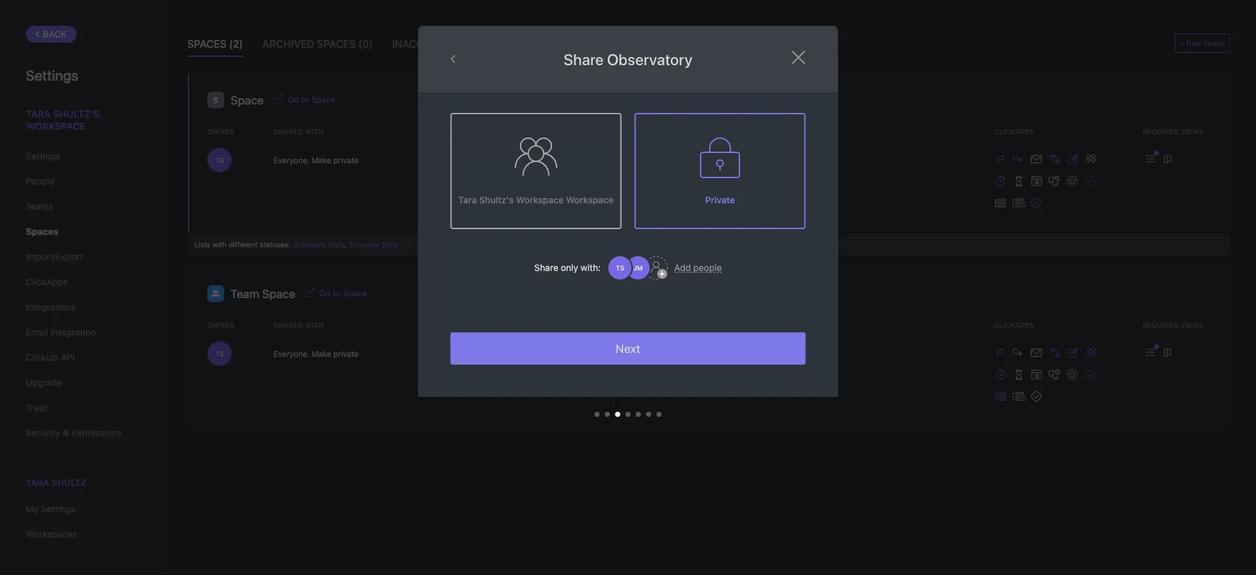 Task type: describe. For each thing, give the bounding box(es) containing it.
shultz
[[52, 478, 87, 488]]

spaces inside settings element
[[26, 226, 58, 237]]

security
[[26, 428, 60, 439]]

my settings link
[[26, 499, 135, 521]]

archived spaces (0)
[[262, 38, 373, 50]]

workspace for tara shultz's workspace
[[26, 120, 86, 132]]

1 vertical spatial with
[[212, 240, 227, 249]]

new
[[1187, 39, 1202, 47]]

2 daily from the left
[[382, 240, 399, 249]]

clickup
[[26, 352, 58, 363]]

owner for team space
[[207, 321, 234, 329]]

clickapps for team space
[[994, 321, 1035, 329]]

required for team space
[[1143, 321, 1179, 329]]

security & permissions
[[26, 428, 122, 439]]

with for space
[[305, 127, 324, 136]]

import/export
[[26, 252, 83, 262]]

owner for space
[[207, 127, 234, 136]]

private for team space
[[334, 349, 359, 359]]

tara shultz
[[26, 478, 87, 488]]

next
[[616, 342, 641, 356]]

statuses for team space
[[634, 321, 670, 329]]

lists
[[194, 240, 210, 249]]

private
[[705, 195, 735, 205]]

go to space link for space
[[288, 93, 336, 104]]

1 schedule from the left
[[295, 240, 326, 249]]

spaces left (2)
[[187, 38, 226, 50]]

share observatory
[[564, 50, 693, 68]]

everyone. make private for team space
[[274, 349, 359, 359]]

make for team space
[[312, 349, 331, 359]]

share for share observatory
[[564, 50, 604, 68]]

clickapps inside clickapps link
[[26, 277, 68, 287]]

archived
[[262, 38, 314, 50]]

teams link
[[26, 196, 135, 218]]

go to space link for team space
[[319, 287, 367, 298]]

with:
[[581, 263, 601, 273]]

people
[[26, 176, 54, 187]]

go for space
[[288, 95, 299, 104]]

,
[[344, 240, 346, 249]]

security & permissions link
[[26, 422, 135, 444]]

inaccessible spaces
[[392, 38, 508, 50]]

settings inside my settings link
[[41, 504, 75, 515]]

trash link
[[26, 397, 135, 419]]

tara for tara shultz's workspace
[[26, 108, 51, 119]]

space down (2)
[[231, 93, 264, 107]]

required views for team space
[[1143, 321, 1204, 329]]

clickapps for space
[[994, 127, 1035, 136]]

0 vertical spatial settings
[[26, 67, 78, 83]]

to do for space
[[636, 156, 655, 163]]

different
[[229, 240, 258, 249]]

share observatory dialog
[[418, 26, 838, 430]]

team space
[[231, 287, 296, 301]]

clickup api link
[[26, 347, 135, 369]]

clickup api
[[26, 352, 75, 363]]

jm
[[634, 264, 643, 272]]

teams
[[26, 201, 53, 212]]

integration
[[51, 327, 96, 338]]

spaces link
[[26, 221, 135, 243]]

go to space for space
[[288, 95, 336, 104]]

workspace for tara shultz's workspace workspace
[[516, 195, 564, 205]]

space down ","
[[343, 288, 367, 298]]

go for team space
[[319, 288, 331, 298]]

settings link
[[26, 145, 135, 167]]

tara for tara shultz
[[26, 478, 49, 488]]



Task type: locate. For each thing, give the bounding box(es) containing it.
shared
[[274, 127, 303, 136], [274, 321, 303, 329]]

0 horizontal spatial workspace
[[26, 120, 86, 132]]

shultz's for tara shultz's workspace
[[53, 108, 100, 119]]

share only with:
[[534, 263, 601, 273]]

1 vertical spatial clickapps
[[26, 277, 68, 287]]

1 vertical spatial everyone. make private
[[274, 349, 359, 359]]

shared for team space
[[274, 321, 303, 329]]

workspace inside tara shultz's workspace
[[26, 120, 86, 132]]

spaces right inaccessible
[[467, 38, 506, 50]]

workspaces link
[[26, 524, 135, 546]]

1 vertical spatial private
[[334, 349, 359, 359]]

+
[[1180, 39, 1185, 47]]

2 to do from the top
[[636, 350, 655, 357]]

1 horizontal spatial shultz's
[[479, 195, 514, 205]]

0 horizontal spatial share
[[534, 263, 558, 273]]

spaces
[[187, 38, 226, 50], [317, 38, 356, 50], [467, 38, 506, 50], [26, 226, 58, 237]]

1 vertical spatial shultz's
[[479, 195, 514, 205]]

do
[[646, 156, 655, 163], [646, 350, 655, 357]]

space down archived spaces (0)
[[311, 95, 336, 104]]

0 vertical spatial go to space
[[288, 95, 336, 104]]

settings
[[26, 67, 78, 83], [26, 151, 60, 161], [41, 504, 75, 515]]

0 vertical spatial clickapps
[[994, 127, 1035, 136]]

share
[[564, 50, 604, 68], [534, 263, 558, 273]]

settings right "my"
[[41, 504, 75, 515]]

shultz's
[[53, 108, 100, 119], [479, 195, 514, 205]]

shultz's for tara shultz's workspace workspace
[[479, 195, 514, 205]]

settings element
[[0, 0, 161, 576]]

my
[[26, 504, 38, 515]]

1 vertical spatial go to space link
[[319, 287, 367, 298]]

0 vertical spatial shultz's
[[53, 108, 100, 119]]

daily right statuses:
[[328, 240, 344, 249]]

0 vertical spatial everyone.
[[274, 156, 310, 165]]

add
[[674, 262, 691, 273]]

with
[[305, 127, 324, 136], [212, 240, 227, 249], [305, 321, 324, 329]]

daily
[[328, 240, 344, 249], [382, 240, 399, 249]]

1 everyone. from the top
[[274, 156, 310, 165]]

1 make from the top
[[312, 156, 331, 165]]

1 required from the top
[[1143, 127, 1179, 136]]

tara inside share observatory dialog
[[459, 195, 477, 205]]

tara inside tara shultz's workspace
[[26, 108, 51, 119]]

shared for space
[[274, 127, 303, 136]]

back
[[43, 29, 67, 39]]

required for space
[[1143, 127, 1179, 136]]

email
[[26, 327, 48, 338]]

schedule left ","
[[295, 240, 326, 249]]

team
[[231, 287, 259, 301]]

2 vertical spatial tara
[[26, 478, 49, 488]]

2 everyone. make private from the top
[[274, 349, 359, 359]]

0 vertical spatial share
[[564, 50, 604, 68]]

0 vertical spatial tara
[[26, 108, 51, 119]]

+ new space
[[1180, 39, 1225, 47]]

lists with different statuses: schedule daily , schedule daily
[[194, 240, 399, 249]]

1 vertical spatial go
[[319, 288, 331, 298]]

workspaces
[[26, 529, 77, 540]]

settings up people
[[26, 151, 60, 161]]

0 vertical spatial required
[[1143, 127, 1179, 136]]

next button
[[451, 333, 806, 365]]

1 vertical spatial share
[[534, 263, 558, 273]]

add people
[[674, 262, 722, 273]]

import/export link
[[26, 246, 135, 268]]

0 vertical spatial views
[[1181, 127, 1204, 136]]

2 do from the top
[[646, 350, 655, 357]]

go to space link
[[288, 93, 336, 104], [319, 287, 367, 298]]

1 vertical spatial to do
[[636, 350, 655, 357]]

2 private from the top
[[334, 349, 359, 359]]

only
[[561, 263, 578, 273]]

2 views from the top
[[1181, 321, 1204, 329]]

to
[[301, 95, 309, 104], [636, 156, 644, 163], [333, 288, 341, 298], [636, 350, 644, 357]]

2 required from the top
[[1143, 321, 1179, 329]]

clickapps link
[[26, 271, 135, 293]]

statuses
[[634, 127, 670, 136], [634, 321, 670, 329]]

workspace
[[26, 120, 86, 132], [516, 195, 564, 205], [566, 195, 614, 205]]

required views
[[1143, 127, 1204, 136], [1143, 321, 1204, 329]]

1 vertical spatial views
[[1181, 321, 1204, 329]]

go to space
[[288, 95, 336, 104], [319, 288, 367, 298]]

daily right ","
[[382, 240, 399, 249]]

user group image
[[212, 290, 220, 297]]

go down archived
[[288, 95, 299, 104]]

spaces left (0) on the top of the page
[[317, 38, 356, 50]]

go to space link down archived spaces (0)
[[288, 93, 336, 104]]

everyone. for team space
[[274, 349, 310, 359]]

required views for space
[[1143, 127, 1204, 136]]

0 vertical spatial everyone. make private
[[274, 156, 359, 165]]

0 vertical spatial do
[[646, 156, 655, 163]]

go to space for team space
[[319, 288, 367, 298]]

to do
[[636, 156, 655, 163], [636, 350, 655, 357]]

0 vertical spatial statuses
[[634, 127, 670, 136]]

views for team space
[[1181, 321, 1204, 329]]

1 vertical spatial settings
[[26, 151, 60, 161]]

integrations
[[26, 302, 76, 313]]

statuses for space
[[634, 127, 670, 136]]

go to space down archived spaces (0)
[[288, 95, 336, 104]]

statuses:
[[260, 240, 290, 249]]

go down lists with different statuses: schedule daily , schedule daily
[[319, 288, 331, 298]]

1 vertical spatial shared
[[274, 321, 303, 329]]

my settings
[[26, 504, 75, 515]]

1 shared with from the top
[[274, 127, 324, 136]]

people
[[694, 262, 722, 273]]

1 horizontal spatial share
[[564, 50, 604, 68]]

shared with
[[274, 127, 324, 136], [274, 321, 324, 329]]

1 horizontal spatial schedule
[[348, 240, 380, 249]]

1 horizontal spatial go
[[319, 288, 331, 298]]

upgrade link
[[26, 372, 135, 394]]

clickapps
[[994, 127, 1035, 136], [26, 277, 68, 287], [994, 321, 1035, 329]]

go
[[288, 95, 299, 104], [319, 288, 331, 298]]

1 everyone. make private from the top
[[274, 156, 359, 165]]

0 horizontal spatial shultz's
[[53, 108, 100, 119]]

everyone. make private for space
[[274, 156, 359, 165]]

shared with for team space
[[274, 321, 324, 329]]

0 vertical spatial make
[[312, 156, 331, 165]]

space
[[1204, 39, 1225, 47], [231, 93, 264, 107], [311, 95, 336, 104], [262, 287, 296, 301], [343, 288, 367, 298]]

1 vertical spatial make
[[312, 349, 331, 359]]

space right team
[[262, 287, 296, 301]]

views
[[1181, 127, 1204, 136], [1181, 321, 1204, 329]]

observatory
[[607, 50, 693, 68]]

2 shared from the top
[[274, 321, 303, 329]]

1 vertical spatial statuses
[[634, 321, 670, 329]]

owner
[[207, 127, 234, 136], [207, 321, 234, 329]]

0 horizontal spatial daily
[[328, 240, 344, 249]]

0 horizontal spatial go
[[288, 95, 299, 104]]

0 vertical spatial to do
[[636, 156, 655, 163]]

2 vertical spatial settings
[[41, 504, 75, 515]]

0 vertical spatial with
[[305, 127, 324, 136]]

back link
[[26, 26, 77, 43]]

private
[[334, 156, 359, 165], [334, 349, 359, 359]]

inaccessible
[[392, 38, 464, 50]]

0 vertical spatial required views
[[1143, 127, 1204, 136]]

tara
[[26, 108, 51, 119], [459, 195, 477, 205], [26, 478, 49, 488]]

upgrade
[[26, 378, 62, 388]]

2 vertical spatial clickapps
[[994, 321, 1035, 329]]

settings down "back" link
[[26, 67, 78, 83]]

private for space
[[334, 156, 359, 165]]

1 horizontal spatial daily
[[382, 240, 399, 249]]

shultz's inside tara shultz's workspace
[[53, 108, 100, 119]]

1 required views from the top
[[1143, 127, 1204, 136]]

email integration
[[26, 327, 96, 338]]

0 vertical spatial private
[[334, 156, 359, 165]]

1 private from the top
[[334, 156, 359, 165]]

2 everyone. from the top
[[274, 349, 310, 359]]

make
[[312, 156, 331, 165], [312, 349, 331, 359]]

go to space down ","
[[319, 288, 367, 298]]

spaces (2)
[[187, 38, 243, 50]]

people link
[[26, 171, 135, 192]]

email integration link
[[26, 322, 135, 344]]

permissions
[[71, 428, 122, 439]]

2 shared with from the top
[[274, 321, 324, 329]]

go to space link down ","
[[319, 287, 367, 298]]

to do for team space
[[636, 350, 655, 357]]

spaces down teams
[[26, 226, 58, 237]]

&
[[63, 428, 69, 439]]

1 horizontal spatial workspace
[[516, 195, 564, 205]]

1 vertical spatial do
[[646, 350, 655, 357]]

1 vertical spatial required views
[[1143, 321, 1204, 329]]

0 vertical spatial shared with
[[274, 127, 324, 136]]

1 vertical spatial owner
[[207, 321, 234, 329]]

ts
[[616, 264, 624, 272]]

with for team space
[[305, 321, 324, 329]]

trash
[[26, 403, 49, 413]]

schedule
[[295, 240, 326, 249], [348, 240, 380, 249]]

1 do from the top
[[646, 156, 655, 163]]

(2)
[[229, 38, 243, 50]]

1 vertical spatial tara
[[459, 195, 477, 205]]

shultz's inside share observatory dialog
[[479, 195, 514, 205]]

0 vertical spatial go
[[288, 95, 299, 104]]

(0)
[[358, 38, 373, 50]]

1 views from the top
[[1181, 127, 1204, 136]]

required
[[1143, 127, 1179, 136], [1143, 321, 1179, 329]]

1 vertical spatial required
[[1143, 321, 1179, 329]]

1 owner from the top
[[207, 127, 234, 136]]

0 vertical spatial shared
[[274, 127, 303, 136]]

2 horizontal spatial workspace
[[566, 195, 614, 205]]

views for space
[[1181, 127, 1204, 136]]

integrations link
[[26, 296, 135, 318]]

tara shultz's workspace workspace
[[459, 195, 614, 205]]

space right new at the right of page
[[1204, 39, 1225, 47]]

settings inside settings link
[[26, 151, 60, 161]]

1 vertical spatial everyone.
[[274, 349, 310, 359]]

everyone. make private
[[274, 156, 359, 165], [274, 349, 359, 359]]

do for team space
[[646, 350, 655, 357]]

2 required views from the top
[[1143, 321, 1204, 329]]

do for space
[[646, 156, 655, 163]]

2 owner from the top
[[207, 321, 234, 329]]

make for space
[[312, 156, 331, 165]]

2 make from the top
[[312, 349, 331, 359]]

1 daily from the left
[[328, 240, 344, 249]]

2 statuses from the top
[[634, 321, 670, 329]]

everyone. for space
[[274, 156, 310, 165]]

1 vertical spatial shared with
[[274, 321, 324, 329]]

2 schedule from the left
[[348, 240, 380, 249]]

0 vertical spatial owner
[[207, 127, 234, 136]]

1 vertical spatial go to space
[[319, 288, 367, 298]]

2 vertical spatial with
[[305, 321, 324, 329]]

everyone.
[[274, 156, 310, 165], [274, 349, 310, 359]]

tara shultz's workspace
[[26, 108, 100, 132]]

1 statuses from the top
[[634, 127, 670, 136]]

1 shared from the top
[[274, 127, 303, 136]]

schedule right ","
[[348, 240, 380, 249]]

tara for tara shultz's workspace workspace
[[459, 195, 477, 205]]

0 vertical spatial go to space link
[[288, 93, 336, 104]]

0 horizontal spatial schedule
[[295, 240, 326, 249]]

share for share only with:
[[534, 263, 558, 273]]

1 to do from the top
[[636, 156, 655, 163]]

shared with for space
[[274, 127, 324, 136]]

api
[[61, 352, 75, 363]]



Task type: vqa. For each thing, say whether or not it's contained in the screenshot.
user group "icon" to the bottom
no



